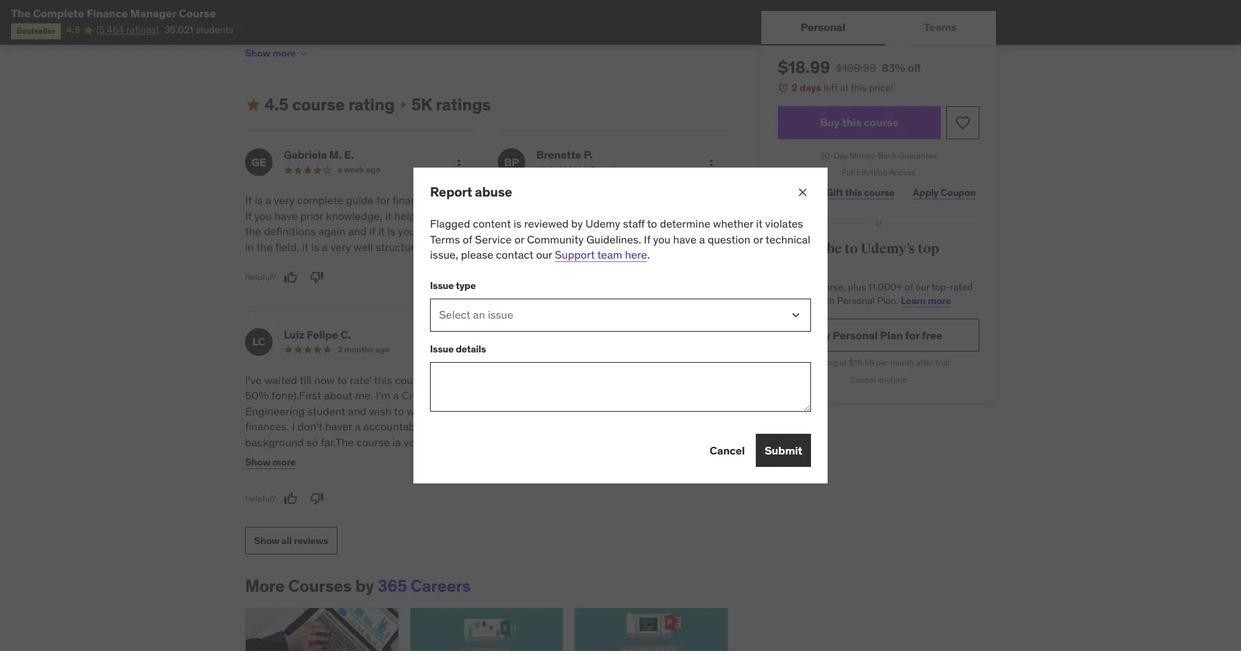 Task type: describe. For each thing, give the bounding box(es) containing it.
issue for issue type
[[430, 280, 454, 292]]

coupon
[[941, 186, 976, 199]]

show inside show all reviews button
[[254, 535, 279, 547]]

and inside it is a very complete guide for financial literacy. if you have prior knowledge, it helps you check the definitions again and if it is your first time in the field, it is a very well structured program.
[[348, 225, 367, 238]]

udemy
[[586, 217, 620, 231]]

a right haver
[[355, 420, 361, 434]]

buy this course
[[820, 115, 899, 129]]

first
[[422, 225, 441, 238]]

report abuse dialog
[[414, 167, 828, 484]]

and inside the course ia very clear and beginner friendly. exposes a lot of concepts quite intuitively.
[[453, 435, 472, 449]]

friendly.
[[291, 451, 331, 465]]

this inside i've waited till now to rate' this course (nearly 50% fone).
[[374, 373, 392, 387]]

(nearly
[[431, 373, 464, 387]]

report for report
[[433, 198, 464, 211]]

só
[[307, 435, 318, 449]]

days
[[800, 81, 821, 94]]

0 vertical spatial at
[[840, 81, 849, 94]]

i've
[[245, 373, 262, 387]]

it
[[245, 194, 252, 207]]

show all reviews
[[254, 535, 328, 547]]

about
[[324, 389, 352, 403]]

e.
[[344, 148, 354, 162]]

more for first show more button from the top of the page
[[272, 47, 296, 60]]

try personal plan for free
[[815, 328, 943, 342]]

abuse
[[475, 183, 512, 200]]

easy
[[705, 194, 727, 207]]

careers
[[411, 576, 471, 597]]

waited
[[264, 373, 297, 387]]

teams button
[[885, 11, 996, 44]]

365 careers link
[[378, 576, 471, 597]]

intuitively.
[[273, 466, 323, 480]]

the complete finance manager course
[[11, 6, 216, 20]]

the for complete
[[11, 6, 30, 20]]

show more for second show more button from the top
[[245, 456, 296, 468]]

reviewed
[[524, 217, 569, 231]]

i inside the content and videos are very clear and easy to follow and understand. i enjoyed learning and would definitely recommend it.
[[625, 209, 628, 223]]

this for gift
[[845, 186, 862, 199]]

service
[[475, 233, 512, 246]]

is right 'it' at the left of the page
[[255, 194, 263, 207]]

and
[[602, 373, 625, 387]]

flagged
[[430, 217, 470, 231]]

xsmall image inside show more button
[[298, 48, 310, 59]]

ago for very
[[623, 165, 637, 175]]

would
[[519, 225, 548, 238]]

teams
[[924, 20, 957, 34]]

this for get
[[796, 281, 812, 294]]

a inside the course ia very clear and beginner friendly. exposes a lot of concepts quite intuitively.
[[378, 451, 384, 465]]

subscribe
[[778, 240, 842, 257]]

left
[[824, 81, 838, 94]]

helps
[[394, 209, 421, 223]]

clear inside the course ia very clear and beginner friendly. exposes a lot of concepts quite intuitively.
[[427, 435, 451, 449]]

2 horizontal spatial or
[[875, 218, 883, 228]]

personal inside get this course, plus 11,000+ of our top-rated courses, with personal plan.
[[837, 295, 875, 307]]

buy
[[820, 115, 840, 129]]

it is a very complete guide for financial literacy. if you have prior knowledge, it helps you check the definitions again and if it is your first time in the field, it is a very well structured program.
[[245, 194, 475, 254]]

4.5 for 4.5 course rating
[[264, 94, 289, 115]]

i'm
[[376, 389, 391, 403]]

this for buy
[[842, 115, 862, 129]]

apply coupon button
[[909, 179, 980, 207]]

more for second show more button from the top
[[272, 456, 296, 468]]

83%
[[882, 61, 905, 75]]

for inside try personal plan for free link
[[905, 328, 920, 342]]

the for course
[[335, 435, 354, 449]]

course down lifetime
[[864, 186, 895, 199]]

in
[[245, 240, 254, 254]]

the course ia very clear and beginner friendly. exposes a lot of concepts quite intuitively.
[[245, 435, 472, 480]]

apply coupon
[[913, 186, 976, 199]]

a right 'i'm'
[[393, 389, 399, 403]]

a down the again
[[322, 240, 328, 254]]

alarm image
[[778, 82, 789, 93]]

to inside the first about me. i'm a civil engineering student and wish to work with finances. i don't haver a accountability background só far.
[[394, 404, 404, 418]]

helpful? for it is a very complete guide for financial literacy. if you have prior knowledge, it helps you check the definitions again and if it is your first time in the field, it is a very well structured program.
[[245, 272, 276, 282]]

report for report abuse
[[430, 183, 472, 200]]

is down the again
[[311, 240, 319, 254]]

issue type
[[430, 280, 476, 292]]

details
[[456, 343, 486, 356]]

0 horizontal spatial or
[[514, 233, 524, 246]]

c.
[[340, 328, 351, 342]]

informative
[[528, 373, 600, 387]]

trial
[[935, 358, 950, 368]]

a inside 'flagged content is reviewed by udemy staff to determine whether it violates terms of service or community guidelines. if you have a question or technical issue, please contact our'
[[699, 233, 705, 246]]

issue for issue details
[[430, 343, 454, 356]]

concepts
[[414, 451, 459, 465]]

our inside get this course, plus 11,000+ of our top-rated courses, with personal plan.
[[916, 281, 930, 294]]

try personal plan for free link
[[778, 319, 980, 352]]

and up "learning" at the top of page
[[684, 194, 702, 207]]

fone).
[[272, 389, 299, 403]]

close modal image
[[796, 185, 810, 199]]

prior
[[300, 209, 323, 223]]

engineering
[[245, 404, 305, 418]]

rated
[[950, 281, 973, 294]]

course inside button
[[864, 115, 899, 129]]

0 horizontal spatial you
[[254, 209, 272, 223]]

check
[[444, 209, 474, 223]]

prepare
[[498, 389, 547, 403]]

personal button
[[761, 11, 885, 44]]

5k ratings
[[411, 94, 491, 115]]

week
[[344, 165, 364, 175]]

personal inside button
[[801, 20, 846, 34]]

1 horizontal spatial or
[[753, 233, 763, 246]]

show more for first show more button from the top of the page
[[245, 47, 296, 60]]

and up community
[[542, 209, 561, 223]]

mark review by brenette p. as unhelpful image
[[562, 255, 576, 269]]

recommend
[[599, 225, 658, 238]]

terms
[[430, 233, 460, 246]]

access
[[889, 167, 916, 178]]

course inside i've waited till now to rate' this course (nearly 50% fone).
[[395, 373, 428, 387]]

i inside the first about me. i'm a civil engineering student and wish to work with finances. i don't haver a accountability background só far.
[[292, 420, 295, 434]]

anytime
[[878, 375, 907, 385]]

bestseller
[[17, 26, 55, 36]]

flagged content is reviewed by udemy staff to determine whether it violates terms of service or community guidelines. if you have a question or technical issue, please contact our
[[430, 217, 810, 262]]

cancel inside report abuse dialog
[[710, 444, 745, 458]]

videos
[[581, 194, 613, 207]]

full
[[842, 167, 855, 178]]

free
[[922, 328, 943, 342]]

to inside subscribe to udemy's top courses
[[845, 240, 858, 257]]

wish
[[369, 404, 392, 418]]

1 vertical spatial the
[[256, 240, 273, 254]]

starting
[[808, 358, 838, 368]]

all
[[281, 535, 292, 547]]

2 vertical spatial personal
[[833, 328, 878, 342]]

a right 'it' at the left of the page
[[265, 194, 271, 207]]

2 days left at this price!
[[792, 81, 893, 94]]

mark review by gabriela m. e. as unhelpful image
[[310, 271, 323, 284]]

far.
[[321, 435, 335, 449]]

for inside it is a very complete guide for financial literacy. if you have prior knowledge, it helps you check the definitions again and if it is your first time in the field, it is a very well structured program.
[[376, 194, 390, 207]]

very up definitions
[[274, 194, 294, 207]]

support team here .
[[555, 248, 650, 262]]

again
[[318, 225, 345, 238]]

top
[[918, 240, 939, 257]]

short
[[642, 389, 678, 403]]

share
[[782, 186, 808, 199]]

question
[[708, 233, 751, 246]]

p.
[[584, 148, 593, 162]]

4.5 course rating
[[264, 94, 395, 115]]

period
[[681, 389, 722, 403]]

here
[[625, 248, 647, 262]]



Task type: vqa. For each thing, say whether or not it's contained in the screenshot.
35,021
yes



Task type: locate. For each thing, give the bounding box(es) containing it.
have down determine
[[673, 233, 697, 246]]

with inside get this course, plus 11,000+ of our top-rated courses, with personal plan.
[[817, 295, 835, 307]]

starting at $16.58 per month after trial cancel anytime
[[808, 358, 950, 385]]

of inside get this course, plus 11,000+ of our top-rated courses, with personal plan.
[[905, 281, 913, 294]]

show more button
[[245, 40, 310, 67], [245, 449, 296, 476]]

luiz
[[284, 328, 305, 342]]

gemma d.
[[536, 328, 589, 342]]

1 horizontal spatial of
[[463, 233, 472, 246]]

0 horizontal spatial for
[[376, 194, 390, 207]]

courses,
[[778, 295, 814, 307]]

ago for guide
[[366, 165, 380, 175]]

ge
[[251, 155, 266, 169]]

have inside 'flagged content is reviewed by udemy staff to determine whether it violates terms of service or community guidelines. if you have a question or technical issue, please contact our'
[[673, 233, 697, 246]]

this down $109.99
[[851, 81, 867, 94]]

very up enjoyed
[[634, 194, 654, 207]]

0 horizontal spatial with
[[434, 404, 454, 418]]

0 horizontal spatial by
[[355, 576, 374, 597]]

you up the first
[[424, 209, 441, 223]]

our inside 'flagged content is reviewed by udemy staff to determine whether it violates terms of service or community guidelines. if you have a question or technical issue, please contact our'
[[536, 248, 552, 262]]

staff
[[623, 217, 645, 231]]

show more button up 'medium' image
[[245, 40, 310, 67]]

first about me. i'm a civil engineering student and wish to work with finances. i don't haver a accountability background só far.
[[245, 389, 454, 449]]

clear
[[657, 194, 681, 207], [427, 435, 451, 449]]

of up learn
[[905, 281, 913, 294]]

of
[[498, 404, 512, 418]]

0 horizontal spatial of
[[402, 451, 411, 465]]

rate'
[[350, 373, 372, 387]]

support team here link
[[555, 248, 647, 262]]

0 vertical spatial with
[[817, 295, 835, 307]]

the up bestseller
[[11, 6, 30, 20]]

0 horizontal spatial xsmall image
[[298, 48, 310, 59]]

structured
[[376, 240, 427, 254]]

mark review by brenette p. as helpful image
[[536, 255, 550, 269]]

0 vertical spatial clear
[[657, 194, 681, 207]]

1 vertical spatial xsmall image
[[398, 99, 409, 110]]

brenette p.
[[536, 148, 593, 162]]

1 vertical spatial for
[[905, 328, 920, 342]]

issue left 'details'
[[430, 343, 454, 356]]

50%
[[245, 389, 269, 403]]

0 vertical spatial the
[[245, 225, 261, 238]]

very inside the course ia very clear and beginner friendly. exposes a lot of concepts quite intuitively.
[[404, 435, 424, 449]]

finance
[[87, 6, 128, 20]]

to left the it.
[[647, 217, 657, 231]]

0 horizontal spatial 4.5
[[66, 24, 80, 36]]

1 vertical spatial 2
[[590, 165, 595, 175]]

ago right months on the left bottom
[[375, 344, 389, 355]]

0 horizontal spatial our
[[536, 248, 552, 262]]

1 horizontal spatial with
[[817, 295, 835, 307]]

guide
[[346, 194, 374, 207]]

report up flagged
[[433, 198, 464, 211]]

personal up '$16.58'
[[833, 328, 878, 342]]

gift this course link
[[823, 179, 898, 207]]

helpful? down quite
[[245, 493, 276, 504]]

brenette
[[536, 148, 581, 162]]

helpful? left mark review by gabriela m. e. as helpful 'image'
[[245, 272, 276, 282]]

report up "check"
[[430, 183, 472, 200]]

cancel down '$16.58'
[[850, 375, 876, 385]]

to inside 'flagged content is reviewed by udemy staff to determine whether it violates terms of service or community guidelines. if you have a question or technical issue, please contact our'
[[647, 217, 657, 231]]

1 horizontal spatial cancel
[[850, 375, 876, 385]]

literacy.
[[436, 194, 475, 207]]

quite
[[245, 466, 270, 480]]

with inside the first about me. i'm a civil engineering student and wish to work with finances. i don't haver a accountability background só far.
[[434, 404, 454, 418]]

bp
[[504, 155, 519, 169]]

and up concepts
[[453, 435, 472, 449]]

0 horizontal spatial i
[[292, 420, 295, 434]]

ratings)
[[126, 24, 159, 36]]

of inside the course ia very clear and beginner friendly. exposes a lot of concepts quite intuitively.
[[402, 451, 411, 465]]

helpful? for the content and videos are very clear and easy to follow and understand. i enjoyed learning and would definitely recommend it.
[[498, 256, 529, 267]]

0 vertical spatial i
[[625, 209, 628, 223]]

first
[[299, 389, 321, 403]]

1 vertical spatial content
[[473, 217, 511, 231]]

the for content
[[498, 194, 516, 207]]

2 show more from the top
[[245, 456, 296, 468]]

violates
[[765, 217, 803, 231]]

content up follow
[[519, 194, 557, 207]]

0 vertical spatial personal
[[801, 20, 846, 34]]

content inside 'flagged content is reviewed by udemy staff to determine whether it violates terms of service or community guidelines. if you have a question or technical issue, please contact our'
[[473, 217, 511, 231]]

1 horizontal spatial i
[[625, 209, 628, 223]]

to left udemy's
[[845, 240, 858, 257]]

to up 'accountability'
[[394, 404, 404, 418]]

civil
[[402, 389, 423, 403]]

1 vertical spatial if
[[644, 233, 650, 246]]

gift this course
[[826, 186, 895, 199]]

content up the service
[[473, 217, 511, 231]]

type
[[456, 280, 476, 292]]

2 vertical spatial of
[[402, 451, 411, 465]]

a down determine
[[699, 233, 705, 246]]

a left week
[[338, 165, 342, 175]]

the content and videos are very clear and easy to follow and understand. i enjoyed learning and would definitely recommend it.
[[498, 194, 727, 238]]

0 vertical spatial of
[[463, 233, 472, 246]]

xsmall image left 5k on the top left of page
[[398, 99, 409, 110]]

and inside the first about me. i'm a civil engineering student and wish to work with finances. i don't haver a accountability background só far.
[[348, 404, 367, 418]]

0 vertical spatial the
[[11, 6, 30, 20]]

0 vertical spatial more
[[272, 47, 296, 60]]

2 horizontal spatial you
[[653, 233, 671, 246]]

with
[[817, 295, 835, 307], [434, 404, 454, 418]]

1 horizontal spatial have
[[673, 233, 697, 246]]

off
[[908, 61, 921, 75]]

content inside the content and videos are very clear and easy to follow and understand. i enjoyed learning and would definitely recommend it.
[[519, 194, 557, 207]]

$18.99 $109.99 83% off
[[778, 57, 921, 78]]

this up courses,
[[796, 281, 812, 294]]

2 show more button from the top
[[245, 449, 296, 476]]

try
[[815, 328, 830, 342]]

don't
[[298, 420, 323, 434]]

this inside get this course, plus 11,000+ of our top-rated courses, with personal plan.
[[796, 281, 812, 294]]

your
[[398, 225, 419, 238]]

1 show more button from the top
[[245, 40, 310, 67]]

4.5 down "complete"
[[66, 24, 80, 36]]

0 vertical spatial by
[[571, 217, 583, 231]]

1 horizontal spatial 2
[[590, 165, 595, 175]]

courses
[[288, 576, 352, 597]]

whether
[[713, 217, 753, 231]]

get
[[778, 281, 794, 294]]

0 vertical spatial content
[[519, 194, 557, 207]]

apply
[[913, 186, 939, 199]]

1 show more from the top
[[245, 47, 296, 60]]

very
[[498, 373, 525, 387]]

at inside starting at $16.58 per month after trial cancel anytime
[[840, 358, 847, 368]]

2 horizontal spatial of
[[905, 281, 913, 294]]

$16.58
[[849, 358, 874, 368]]

for right guide
[[376, 194, 390, 207]]

1 vertical spatial more
[[928, 295, 951, 307]]

course up civil
[[395, 373, 428, 387]]

by inside 'flagged content is reviewed by udemy staff to determine whether it violates terms of service or community guidelines. if you have a question or technical issue, please contact our'
[[571, 217, 583, 231]]

course
[[179, 6, 216, 20]]

1 vertical spatial at
[[840, 358, 847, 368]]

show down 'background'
[[245, 456, 270, 468]]

0 vertical spatial 2
[[792, 81, 798, 94]]

1 vertical spatial clear
[[427, 435, 451, 449]]

2 horizontal spatial 2
[[792, 81, 798, 94]]

1 vertical spatial 4.5
[[264, 94, 289, 115]]

1 vertical spatial our
[[916, 281, 930, 294]]

are
[[615, 194, 631, 207]]

is left reviewed
[[514, 217, 522, 231]]

cancel inside starting at $16.58 per month after trial cancel anytime
[[850, 375, 876, 385]]

very inside the content and videos are very clear and easy to follow and understand. i enjoyed learning and would definitely recommend it.
[[634, 194, 654, 207]]

you up definitions
[[254, 209, 272, 223]]

the up in in the left of the page
[[245, 225, 261, 238]]

of up please
[[463, 233, 472, 246]]

report button
[[433, 191, 464, 218]]

to left follow
[[498, 209, 508, 223]]

show more up 'medium' image
[[245, 47, 296, 60]]

1 vertical spatial show
[[245, 456, 270, 468]]

0 vertical spatial helpful?
[[498, 256, 529, 267]]

issue left type
[[430, 280, 454, 292]]

content for the
[[519, 194, 557, 207]]

in
[[619, 389, 630, 403]]

1 horizontal spatial our
[[916, 281, 930, 294]]

1 horizontal spatial if
[[644, 233, 650, 246]]

0 vertical spatial have
[[274, 209, 298, 223]]

2 right alarm image
[[792, 81, 798, 94]]

1 horizontal spatial clear
[[657, 194, 681, 207]]

2
[[792, 81, 798, 94], [590, 165, 595, 175], [338, 344, 342, 355]]

1 vertical spatial issue
[[430, 343, 454, 356]]

at left '$16.58'
[[840, 358, 847, 368]]

2 issue from the top
[[430, 343, 454, 356]]

1 vertical spatial i
[[292, 420, 295, 434]]

exposes
[[333, 451, 375, 465]]

and down 'me.'
[[348, 404, 367, 418]]

2 horizontal spatial the
[[498, 194, 516, 207]]

the inside the content and videos are very clear and easy to follow and understand. i enjoyed learning and would definitely recommend it.
[[498, 194, 516, 207]]

1 vertical spatial with
[[434, 404, 454, 418]]

share button
[[778, 179, 812, 207]]

by left 365 at the left bottom
[[355, 576, 374, 597]]

show all reviews button
[[245, 527, 337, 555]]

0 vertical spatial cancel
[[850, 375, 876, 385]]

1 vertical spatial cancel
[[710, 444, 745, 458]]

if down 'it' at the left of the page
[[245, 209, 252, 223]]

with right work
[[434, 404, 454, 418]]

definitely
[[551, 225, 596, 238]]

you inside 'flagged content is reviewed by udemy staff to determine whether it violates terms of service or community guidelines. if you have a question or technical issue, please contact our'
[[653, 233, 671, 246]]

clear inside the content and videos are very clear and easy to follow and understand. i enjoyed learning and would definitely recommend it.
[[657, 194, 681, 207]]

felipe
[[307, 328, 338, 342]]

you down enjoyed
[[653, 233, 671, 246]]

0 vertical spatial 4.5
[[66, 24, 80, 36]]

the down haver
[[335, 435, 354, 449]]

0 vertical spatial for
[[376, 194, 390, 207]]

1 horizontal spatial the
[[335, 435, 354, 449]]

community
[[527, 233, 584, 246]]

i left don't
[[292, 420, 295, 434]]

haver
[[325, 420, 352, 434]]

2 down the p. on the left top
[[590, 165, 595, 175]]

2 vertical spatial 2
[[338, 344, 342, 355]]

1 horizontal spatial by
[[571, 217, 583, 231]]

medium image
[[245, 97, 262, 113]]

very
[[274, 194, 294, 207], [634, 194, 654, 207], [330, 240, 351, 254], [404, 435, 424, 449]]

of right lot
[[402, 451, 411, 465]]

0 vertical spatial if
[[245, 209, 252, 223]]

if inside 'flagged content is reviewed by udemy staff to determine whether it violates terms of service or community guidelines. if you have a question or technical issue, please contact our'
[[644, 233, 650, 246]]

technical
[[766, 233, 810, 246]]

courses
[[778, 258, 828, 275]]

clear up enjoyed
[[657, 194, 681, 207]]

weeks
[[597, 165, 621, 175]]

2 down c.
[[338, 344, 342, 355]]

helpful? down the service
[[498, 256, 529, 267]]

course left ia
[[357, 435, 390, 449]]

1 horizontal spatial 4.5
[[264, 94, 289, 115]]

a left lot
[[378, 451, 384, 465]]

i up recommend
[[625, 209, 628, 223]]

mark review by luiz felipe c. as helpful image
[[283, 492, 297, 506]]

have up definitions
[[274, 209, 298, 223]]

0 vertical spatial xsmall image
[[298, 48, 310, 59]]

a
[[338, 165, 342, 175], [265, 194, 271, 207], [699, 233, 705, 246], [322, 240, 328, 254], [393, 389, 399, 403], [355, 420, 361, 434], [378, 451, 384, 465]]

personal down plus
[[837, 295, 875, 307]]

1 vertical spatial show more
[[245, 456, 296, 468]]

course up back
[[864, 115, 899, 129]]

4.5 for 4.5
[[66, 24, 80, 36]]

lc
[[252, 335, 265, 349]]

gemma
[[536, 328, 576, 342]]

it right 'if'
[[378, 225, 385, 238]]

have inside it is a very complete guide for financial literacy. if you have prior knowledge, it helps you check the definitions again and if it is your first time in the field, it is a very well structured program.
[[274, 209, 298, 223]]

and down follow
[[498, 225, 516, 238]]

course inside the course ia very clear and beginner friendly. exposes a lot of concepts quite intuitively.
[[357, 435, 390, 449]]

learn more link
[[901, 295, 951, 307]]

team
[[597, 248, 622, 262]]

or
[[875, 218, 883, 228], [514, 233, 524, 246], [753, 233, 763, 246]]

1 vertical spatial by
[[355, 576, 374, 597]]

ago right week
[[366, 165, 380, 175]]

and left 'if'
[[348, 225, 367, 238]]

0 vertical spatial show more
[[245, 47, 296, 60]]

gabriela
[[284, 148, 327, 162]]

$18.99
[[778, 57, 830, 78]]

Issue details text field
[[430, 362, 811, 412]]

this inside button
[[842, 115, 862, 129]]

0 horizontal spatial the
[[11, 6, 30, 20]]

complete
[[33, 6, 84, 20]]

complete
[[297, 194, 343, 207]]

1 horizontal spatial content
[[519, 194, 557, 207]]

additional actions for review by gabriela m. e. image
[[451, 157, 467, 174]]

1 vertical spatial the
[[498, 194, 516, 207]]

this right gift
[[845, 186, 862, 199]]

ago right weeks
[[623, 165, 637, 175]]

clear up concepts
[[427, 435, 451, 449]]

very right ia
[[404, 435, 424, 449]]

0 horizontal spatial have
[[274, 209, 298, 223]]

and left videos
[[560, 194, 578, 207]]

0 vertical spatial show more button
[[245, 40, 310, 67]]

2 for luiz felipe c.
[[338, 344, 342, 355]]

for left the free
[[905, 328, 920, 342]]

program.
[[430, 240, 474, 254]]

1 horizontal spatial for
[[905, 328, 920, 342]]

it left violates
[[756, 217, 763, 231]]

more down 'background'
[[272, 456, 296, 468]]

lifetime
[[857, 167, 887, 178]]

learn
[[901, 295, 926, 307]]

the inside the course ia very clear and beginner friendly. exposes a lot of concepts quite intuitively.
[[335, 435, 354, 449]]

show more button down finances.
[[245, 449, 296, 476]]

guidelines.
[[586, 233, 641, 246]]

is inside 'flagged content is reviewed by udemy staff to determine whether it violates terms of service or community guidelines. if you have a question or technical issue, please contact our'
[[514, 217, 522, 231]]

0 horizontal spatial 2
[[338, 344, 342, 355]]

show more inside button
[[245, 47, 296, 60]]

0 horizontal spatial content
[[473, 217, 511, 231]]

to inside the content and videos are very clear and easy to follow and understand. i enjoyed learning and would definitely recommend it.
[[498, 209, 508, 223]]

to inside i've waited till now to rate' this course (nearly 50% fone).
[[337, 373, 347, 387]]

1 vertical spatial helpful?
[[245, 272, 276, 282]]

report inside report abuse dialog
[[430, 183, 472, 200]]

i
[[625, 209, 628, 223], [292, 420, 295, 434]]

1 horizontal spatial xsmall image
[[398, 99, 409, 110]]

the right in in the left of the page
[[256, 240, 273, 254]]

or right "question"
[[753, 233, 763, 246]]

0 vertical spatial our
[[536, 248, 552, 262]]

this up 'i'm'
[[374, 373, 392, 387]]

0 horizontal spatial cancel
[[710, 444, 745, 458]]

is left your
[[387, 225, 395, 238]]

course up gabriela m. e.
[[292, 94, 345, 115]]

very down the again
[[330, 240, 351, 254]]

have
[[274, 209, 298, 223], [673, 233, 697, 246]]

2 for brenette p.
[[590, 165, 595, 175]]

it left helps
[[385, 209, 392, 223]]

2 vertical spatial more
[[272, 456, 296, 468]]

i've waited till now to rate' this course (nearly 50% fone).
[[245, 373, 464, 403]]

ago
[[366, 165, 380, 175], [623, 165, 637, 175], [375, 344, 389, 355]]

content for flagged
[[473, 217, 511, 231]]

it inside 'flagged content is reviewed by udemy staff to determine whether it violates terms of service or community guidelines. if you have a question or technical issue, please contact our'
[[756, 217, 763, 231]]

1 vertical spatial show more button
[[245, 449, 296, 476]]

cancel left 'submit'
[[710, 444, 745, 458]]

m.
[[329, 148, 342, 162]]

this right buy
[[842, 115, 862, 129]]

or up contact
[[514, 233, 524, 246]]

of
[[463, 233, 472, 246], [905, 281, 913, 294], [402, 451, 411, 465]]

tab list containing personal
[[761, 11, 996, 46]]

0 horizontal spatial if
[[245, 209, 252, 223]]

xsmall image
[[298, 48, 310, 59], [398, 99, 409, 110]]

personal up $18.99
[[801, 20, 846, 34]]

0 vertical spatial show
[[245, 47, 270, 60]]

it right field,
[[302, 240, 309, 254]]

if inside it is a very complete guide for financial literacy. if you have prior knowledge, it helps you check the definitions again and if it is your first time in the field, it is a very well structured program.
[[245, 209, 252, 223]]

show
[[245, 47, 270, 60], [245, 456, 270, 468], [254, 535, 279, 547]]

mark review by luiz felipe c. as unhelpful image
[[310, 492, 323, 506]]

mark review by gabriela m. e. as helpful image
[[283, 271, 297, 284]]

more down top-
[[928, 295, 951, 307]]

1 vertical spatial of
[[905, 281, 913, 294]]

wishlist image
[[955, 114, 971, 131]]

2 vertical spatial show
[[254, 535, 279, 547]]

2 vertical spatial helpful?
[[245, 493, 276, 504]]

show more down 'background'
[[245, 456, 296, 468]]

more
[[245, 576, 285, 597]]

4.5 right 'medium' image
[[264, 94, 289, 115]]

plan
[[880, 328, 903, 342]]

our up learn more link
[[916, 281, 930, 294]]

gift
[[826, 186, 843, 199]]

1 vertical spatial have
[[673, 233, 697, 246]]

of inside 'flagged content is reviewed by udemy staff to determine whether it violates terms of service or community guidelines. if you have a question or technical issue, please contact our'
[[463, 233, 472, 246]]

1 issue from the top
[[430, 280, 454, 292]]

per
[[876, 358, 888, 368]]

support
[[555, 248, 595, 262]]

to up about
[[337, 373, 347, 387]]

our down community
[[536, 248, 552, 262]]

2 vertical spatial the
[[335, 435, 354, 449]]

1 vertical spatial personal
[[837, 295, 875, 307]]

0 vertical spatial issue
[[430, 280, 454, 292]]

or up udemy's
[[875, 218, 883, 228]]

tab list
[[761, 11, 996, 46]]

0 horizontal spatial clear
[[427, 435, 451, 449]]

at right left
[[840, 81, 849, 94]]

the
[[550, 389, 571, 403]]

with down course,
[[817, 295, 835, 307]]

more up 4.5 course rating
[[272, 47, 296, 60]]

1 horizontal spatial you
[[424, 209, 441, 223]]



